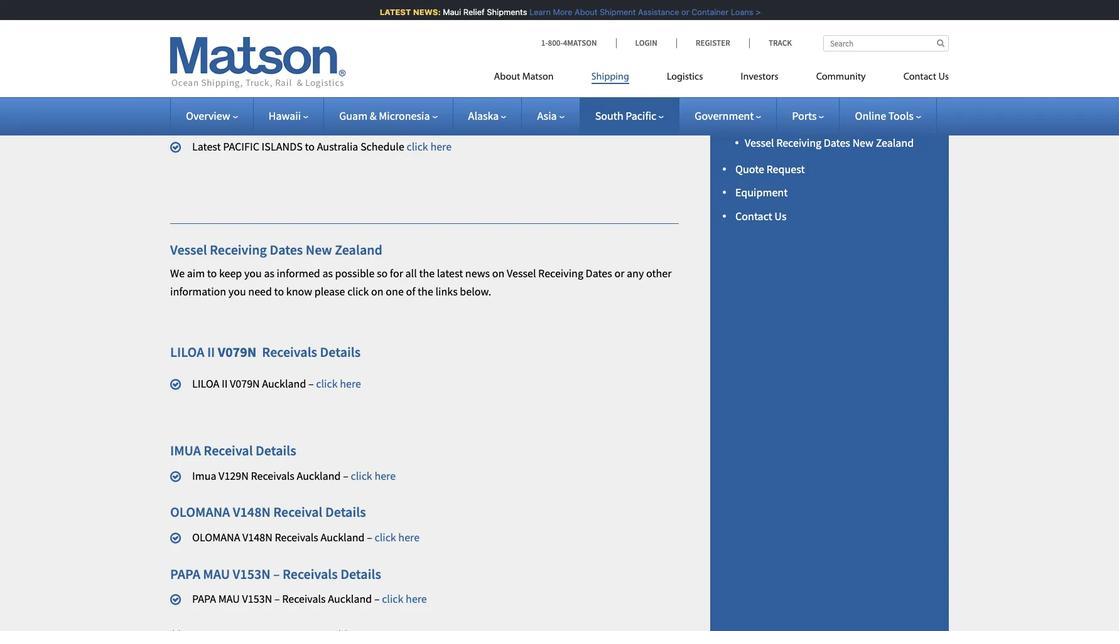 Task type: vqa. For each thing, say whether or not it's contained in the screenshot.
topmost Islands
yes



Task type: describe. For each thing, give the bounding box(es) containing it.
pacific down latest fiji to pacific islands schedule click here
[[290, 118, 320, 132]]

situation
[[280, 52, 324, 66]]

for inside we aim to keep you as informed as possible so for all the latest news on vessel receiving dates or any other information you need to know please click on one of the links below.
[[390, 266, 403, 281]]

papa mau v153n – receivals auckland – click here
[[192, 592, 427, 607]]

2 vertical spatial the
[[418, 284, 433, 299]]

details down 'please'
[[320, 344, 361, 361]]

imua v129n receivals auckland – click here
[[192, 469, 396, 483]]

informed
[[277, 266, 320, 281]]

latest for latest fiji to pacific islands schedule click here
[[192, 96, 221, 110]]

1 vertical spatial you
[[244, 266, 262, 281]]

latest new zealand to pacific islands schedule
[[192, 74, 420, 88]]

news
[[465, 266, 490, 281]]

click here link for imua v129n receivals auckland – click here
[[351, 469, 396, 483]]

community link
[[797, 66, 885, 92]]

schedules
[[456, 20, 504, 34]]

to right need
[[274, 284, 284, 299]]

vessel up zealand
[[249, 52, 278, 66]]

quote
[[736, 162, 764, 176]]

0 vertical spatial new
[[853, 136, 874, 150]]

hawaii link
[[269, 109, 309, 123]]

0 horizontal spatial schedules
[[736, 91, 784, 105]]

1 vertical spatial schedules
[[816, 112, 865, 126]]

liloa for liloa ii v079n auckland – click here
[[192, 377, 219, 391]]

maui
[[438, 7, 456, 17]]

matson for matson bulk fuels
[[736, 43, 770, 58]]

about matson link
[[494, 66, 573, 92]]

more
[[548, 7, 568, 17]]

we
[[170, 266, 185, 281]]

guam & micronesia link
[[339, 109, 438, 123]]

matson for matson sailing schedules
[[745, 112, 779, 126]]

ii for liloa ii v079n auckland – click here
[[222, 377, 228, 391]]

matson bulk fuels link
[[736, 43, 821, 58]]

contact inside top menu navigation
[[904, 72, 937, 82]]

shipping services
[[736, 19, 819, 34]]

schedule
[[361, 139, 404, 154]]

0 horizontal spatial receival
[[204, 442, 253, 460]]

latest australia to pacific islands schedule click here
[[192, 118, 448, 132]]

latest for latest daily vessel situation report
[[192, 52, 221, 66]]

1 vertical spatial contact
[[736, 209, 772, 224]]

0 horizontal spatial contact us
[[736, 209, 787, 224]]

format.
[[556, 20, 590, 34]]

ports link
[[792, 109, 824, 123]]

0 vertical spatial contact us link
[[885, 66, 949, 92]]

matson sailing schedules link
[[745, 112, 865, 126]]

v129n
[[219, 469, 249, 483]]

information
[[170, 284, 226, 299]]

refrigerated container shipping
[[736, 67, 887, 81]]

please
[[170, 20, 201, 34]]

about matson
[[494, 72, 554, 82]]

4matson
[[563, 38, 597, 48]]

mau for papa mau v153n – receivals details
[[203, 566, 230, 583]]

0 horizontal spatial on
[[227, 20, 239, 34]]

login
[[635, 38, 657, 48]]

>
[[751, 7, 756, 17]]

1 horizontal spatial or
[[677, 7, 685, 17]]

pacific right south
[[626, 109, 657, 123]]

learn
[[525, 7, 546, 17]]

receivals up papa mau v153n – receivals auckland – click here
[[283, 566, 338, 583]]

0 vertical spatial dates
[[824, 136, 850, 150]]

loans
[[726, 7, 749, 17]]

overview
[[186, 109, 230, 123]]

Search search field
[[823, 35, 949, 52]]

click here link for latest fiji to pacific islands schedule click here
[[368, 96, 413, 110]]

latest for latest pacific islands to australia schedule click here
[[192, 139, 221, 154]]

are
[[506, 20, 521, 34]]

equipment
[[736, 186, 788, 200]]

latest news: maui relief shipments learn more about shipment assistance or container loans >
[[375, 7, 756, 17]]

online tools link
[[855, 109, 921, 123]]

islands for latest australia to pacific islands schedule
[[323, 118, 356, 132]]

0 horizontal spatial receiving
[[210, 241, 267, 259]]

v079n for receivals
[[218, 344, 257, 361]]

to down latest australia to pacific islands schedule click here
[[305, 139, 315, 154]]

note:
[[429, 20, 454, 34]]

receivals up liloa ii v079n auckland – click here
[[262, 344, 317, 361]]

0 vertical spatial about
[[570, 7, 593, 17]]

mau for papa mau v153n – receivals auckland – click here
[[218, 592, 240, 607]]

click here link for olomana v148n receivals auckland – click here
[[375, 531, 420, 545]]

0 horizontal spatial zealand
[[335, 241, 383, 259]]

2 horizontal spatial on
[[492, 266, 505, 281]]

pdf
[[534, 20, 553, 34]]

imua
[[192, 469, 216, 483]]

liloa for liloa ii v079n receivals details
[[170, 344, 204, 361]]

ports
[[792, 109, 817, 123]]

quote request link
[[736, 162, 805, 176]]

overview link
[[186, 109, 238, 123]]

logistics link
[[648, 66, 722, 92]]

0 horizontal spatial us
[[775, 209, 787, 224]]

daily
[[223, 52, 247, 66]]

auckland for liloa ii v079n auckland –
[[262, 377, 306, 391]]

latest
[[437, 266, 463, 281]]

know
[[286, 284, 312, 299]]

community
[[816, 72, 866, 82]]

0 horizontal spatial vessel receiving dates new zealand
[[170, 241, 383, 259]]

0 vertical spatial the
[[242, 20, 257, 34]]

services
[[780, 19, 819, 34]]

investors
[[741, 72, 779, 82]]

australia
[[317, 139, 358, 154]]

fuels
[[796, 43, 821, 58]]

details up papa mau v153n – receivals auckland – click here
[[341, 566, 381, 583]]

0 vertical spatial receiving
[[776, 136, 822, 150]]

pacific down zealand
[[254, 96, 285, 110]]

latest for latest new zealand to pacific islands schedule
[[192, 74, 221, 88]]

australia
[[223, 118, 275, 132]]

0 vertical spatial zealand
[[876, 136, 914, 150]]

shipping link
[[573, 66, 648, 92]]

sailing
[[782, 112, 814, 126]]

to right fiji
[[242, 96, 252, 110]]

vessel inside we aim to keep you as informed as possible so for all the latest news on vessel receiving dates or any other information you need to know please click on one of the links below.
[[507, 266, 536, 281]]

south pacific
[[595, 109, 657, 123]]

please
[[315, 284, 345, 299]]

refrigerated
[[736, 67, 793, 81]]

pacific up latest fiji to pacific islands schedule click here
[[306, 74, 337, 88]]

asia
[[537, 109, 557, 123]]

1 horizontal spatial vessel receiving dates new zealand
[[745, 136, 914, 150]]

click here link for latest australia to pacific islands schedule click here
[[403, 118, 448, 132]]

online tools
[[855, 109, 914, 123]]

links
[[436, 284, 458, 299]]

to right aim
[[207, 266, 217, 281]]

top menu navigation
[[494, 66, 949, 92]]

matson bulk fuels
[[736, 43, 821, 58]]

news:
[[409, 7, 436, 17]]

0 vertical spatial for
[[360, 20, 374, 34]]

guam
[[339, 109, 368, 123]]

hawaii
[[269, 109, 301, 123]]

0 horizontal spatial new
[[306, 241, 332, 259]]

tools
[[889, 109, 914, 123]]

possible
[[335, 266, 375, 281]]

below.
[[460, 284, 491, 299]]

click inside we aim to keep you as informed as possible so for all the latest news on vessel receiving dates or any other information you need to know please click on one of the links below.
[[347, 284, 369, 299]]

quote request
[[736, 162, 805, 176]]

shipments
[[482, 7, 523, 17]]

track
[[769, 38, 792, 48]]

pacific
[[223, 139, 259, 154]]



Task type: locate. For each thing, give the bounding box(es) containing it.
v153n for papa mau v153n – receivals auckland – click here
[[242, 592, 272, 607]]

2 vertical spatial on
[[371, 284, 384, 299]]

contact us
[[904, 72, 949, 82], [736, 209, 787, 224]]

container up register link
[[687, 7, 724, 17]]

0 vertical spatial vessel receiving dates new zealand
[[745, 136, 914, 150]]

2 vertical spatial you
[[229, 284, 246, 299]]

government
[[695, 109, 754, 123]]

0 vertical spatial islands
[[339, 74, 373, 88]]

0 horizontal spatial dates
[[270, 241, 303, 259]]

us
[[939, 72, 949, 82], [775, 209, 787, 224]]

–
[[308, 377, 314, 391], [343, 469, 349, 483], [367, 531, 372, 545], [273, 566, 280, 583], [274, 592, 280, 607], [374, 592, 380, 607]]

2 vertical spatial islands
[[323, 118, 356, 132]]

zealand up possible
[[335, 241, 383, 259]]

ii
[[207, 344, 215, 361], [222, 377, 228, 391]]

click
[[203, 20, 225, 34], [368, 96, 390, 110], [403, 118, 425, 132], [407, 139, 428, 154], [347, 284, 369, 299], [316, 377, 338, 391], [351, 469, 372, 483], [375, 531, 396, 545], [382, 592, 404, 607]]

vessel receiving dates new zealand down matson sailing schedules
[[745, 136, 914, 150]]

olomana for olomana v148n receival details
[[170, 504, 230, 522]]

0 vertical spatial papa
[[170, 566, 200, 583]]

0 horizontal spatial container
[[687, 7, 724, 17]]

1 vertical spatial contact us link
[[736, 209, 787, 224]]

1 horizontal spatial about
[[570, 7, 593, 17]]

any
[[627, 266, 644, 281]]

v148n down olomana v148n receival details
[[243, 531, 273, 545]]

investors link
[[722, 66, 797, 92]]

0 vertical spatial us
[[939, 72, 949, 82]]

vessel up the quote
[[745, 136, 774, 150]]

or inside we aim to keep you as informed as possible so for all the latest news on vessel receiving dates or any other information you need to know please click on one of the links below.
[[615, 266, 625, 281]]

or right assistance
[[677, 7, 685, 17]]

click here link for papa mau v153n – receivals auckland – click here
[[382, 592, 427, 607]]

olomana down imua
[[170, 504, 230, 522]]

about up alaska link
[[494, 72, 520, 82]]

olomana down olomana v148n receival details
[[192, 531, 240, 545]]

0 vertical spatial ii
[[207, 344, 215, 361]]

for right so
[[390, 266, 403, 281]]

contact us inside contact us link
[[904, 72, 949, 82]]

mau
[[203, 566, 230, 583], [218, 592, 240, 607]]

about up format.
[[570, 7, 593, 17]]

search image
[[937, 39, 945, 47]]

need
[[248, 284, 272, 299]]

require
[[324, 20, 358, 34]]

click here link for liloa ii v079n auckland – click here
[[316, 377, 361, 391]]

1-800-4matson
[[541, 38, 597, 48]]

2 vertical spatial matson
[[745, 112, 779, 126]]

1 horizontal spatial on
[[371, 284, 384, 299]]

1 vertical spatial container
[[796, 67, 842, 81]]

0 horizontal spatial as
[[264, 266, 275, 281]]

1 vertical spatial v148n
[[243, 531, 273, 545]]

3 latest from the top
[[192, 96, 221, 110]]

2 horizontal spatial dates
[[824, 136, 850, 150]]

vessel receiving dates new zealand up informed
[[170, 241, 383, 259]]

auckland for olomana v148n receivals auckland –
[[321, 531, 365, 545]]

on up daily
[[227, 20, 239, 34]]

5 latest from the top
[[192, 139, 221, 154]]

2 horizontal spatial shipping
[[844, 67, 887, 81]]

new down online
[[853, 136, 874, 150]]

1 vertical spatial dates
[[270, 241, 303, 259]]

1 horizontal spatial ii
[[222, 377, 228, 391]]

about inside top menu navigation
[[494, 72, 520, 82]]

zealand down tools
[[876, 136, 914, 150]]

government link
[[695, 109, 761, 123]]

1 vertical spatial about
[[494, 72, 520, 82]]

receiving inside we aim to keep you as informed as possible so for all the latest news on vessel receiving dates or any other information you need to know please click on one of the links below.
[[538, 266, 584, 281]]

keep
[[219, 266, 242, 281]]

v079n up liloa ii v079n auckland – click here
[[218, 344, 257, 361]]

receivals down olomana v148n receival details
[[275, 531, 318, 545]]

on
[[227, 20, 239, 34], [492, 266, 505, 281], [371, 284, 384, 299]]

4 latest from the top
[[192, 118, 221, 132]]

shipping up south
[[591, 72, 629, 82]]

receival up v129n
[[204, 442, 253, 460]]

1 horizontal spatial shipping
[[736, 19, 778, 34]]

contact down equipment link
[[736, 209, 772, 224]]

2 latest from the top
[[192, 74, 221, 88]]

1 horizontal spatial zealand
[[876, 136, 914, 150]]

1 vertical spatial ii
[[222, 377, 228, 391]]

v079n
[[218, 344, 257, 361], [230, 377, 260, 391]]

0 vertical spatial or
[[677, 7, 685, 17]]

receivals up olomana v148n receival details
[[251, 469, 295, 483]]

1 vertical spatial islands
[[287, 96, 321, 110]]

latest left daily
[[192, 52, 221, 66]]

olomana v148n receival details
[[170, 504, 366, 522]]

matson inside top menu navigation
[[522, 72, 554, 82]]

other
[[646, 266, 672, 281]]

latest daily vessel situation report
[[192, 52, 360, 66]]

0 vertical spatial contact
[[904, 72, 937, 82]]

v079n for auckland
[[230, 377, 260, 391]]

None search field
[[823, 35, 949, 52]]

0 vertical spatial mau
[[203, 566, 230, 583]]

new up informed
[[306, 241, 332, 259]]

latest
[[192, 52, 221, 66], [192, 74, 221, 88], [192, 96, 221, 110], [192, 118, 221, 132], [192, 139, 221, 154]]

contact up tools
[[904, 72, 937, 82]]

contact us link up tools
[[885, 66, 949, 92]]

on right news
[[492, 266, 505, 281]]

schedule left &
[[323, 96, 366, 110]]

receival up 'olomana v148n receivals auckland – click here' at the left
[[273, 504, 323, 522]]

0 vertical spatial v079n
[[218, 344, 257, 361]]

shipping inside top menu navigation
[[591, 72, 629, 82]]

1 vertical spatial zealand
[[335, 241, 383, 259]]

1 vertical spatial contact us
[[736, 209, 787, 224]]

1-800-4matson link
[[541, 38, 616, 48]]

you up need
[[244, 266, 262, 281]]

auckland for imua v129n receivals auckland –
[[297, 469, 341, 483]]

liloa ii v079n auckland – click here
[[192, 377, 361, 391]]

1 horizontal spatial us
[[939, 72, 949, 82]]

1 latest from the top
[[192, 52, 221, 66]]

papa for papa mau v153n – receivals details
[[170, 566, 200, 583]]

the up daily
[[242, 20, 257, 34]]

alaska
[[468, 109, 499, 123]]

the right 'all'
[[419, 266, 435, 281]]

1 vertical spatial new
[[306, 241, 332, 259]]

as up need
[[264, 266, 275, 281]]

register link
[[676, 38, 749, 48]]

as up 'please'
[[322, 266, 333, 281]]

aim
[[187, 266, 205, 281]]

new
[[853, 136, 874, 150], [306, 241, 332, 259]]

on left one
[[371, 284, 384, 299]]

auckland
[[262, 377, 306, 391], [297, 469, 341, 483], [321, 531, 365, 545], [328, 592, 372, 607]]

contact us link
[[885, 66, 949, 92], [736, 209, 787, 224]]

register
[[696, 38, 730, 48]]

imua
[[170, 442, 201, 460]]

0 vertical spatial olomana
[[170, 504, 230, 522]]

0 horizontal spatial contact us link
[[736, 209, 787, 224]]

container
[[687, 7, 724, 17], [796, 67, 842, 81]]

relief
[[459, 7, 480, 17]]

for left the an
[[360, 20, 374, 34]]

v148n for receivals
[[243, 531, 273, 545]]

0 vertical spatial schedules
[[736, 91, 784, 105]]

1 vertical spatial receival
[[273, 504, 323, 522]]

2 as from the left
[[322, 266, 333, 281]]

1 horizontal spatial for
[[390, 266, 403, 281]]

2 horizontal spatial receiving
[[776, 136, 822, 150]]

olomana v148n receivals auckland – click here
[[192, 531, 420, 545]]

2 vertical spatial dates
[[586, 266, 612, 281]]

1 vertical spatial vessel receiving dates new zealand
[[170, 241, 383, 259]]

or left any
[[615, 266, 625, 281]]

about
[[570, 7, 593, 17], [494, 72, 520, 82]]

you left require
[[304, 20, 322, 34]]

matson down 1-
[[522, 72, 554, 82]]

1 as from the left
[[264, 266, 275, 281]]

ii down liloa ii v079n receivals details
[[222, 377, 228, 391]]

0 vertical spatial matson
[[736, 43, 770, 58]]

matson sailing schedules
[[745, 112, 865, 126]]

we aim to keep you as informed as possible so for all the latest news on vessel receiving dates or any other information you need to know please click on one of the links below.
[[170, 266, 672, 299]]

0 vertical spatial v153n
[[233, 566, 270, 583]]

schedule up latest daily vessel situation report at the left
[[260, 20, 302, 34]]

matson up 'refrigerated'
[[736, 43, 770, 58]]

fiji
[[223, 96, 240, 110]]

800-
[[548, 38, 563, 48]]

logistics
[[667, 72, 703, 82]]

papa mau v153n – receivals details
[[170, 566, 381, 583]]

you
[[304, 20, 322, 34], [244, 266, 262, 281], [229, 284, 246, 299]]

us down equipment on the top right of page
[[775, 209, 787, 224]]

1 horizontal spatial new
[[853, 136, 874, 150]]

ii down information
[[207, 344, 215, 361]]

shipping down >
[[736, 19, 778, 34]]

shipping for shipping services
[[736, 19, 778, 34]]

to up islands on the top of the page
[[278, 118, 287, 132]]

1 horizontal spatial contact us link
[[885, 66, 949, 92]]

&
[[370, 109, 377, 123]]

0 vertical spatial on
[[227, 20, 239, 34]]

1 horizontal spatial schedules
[[816, 112, 865, 126]]

contact us down equipment on the top right of page
[[736, 209, 787, 224]]

vessel up aim
[[170, 241, 207, 259]]

vessel receiving dates new zealand link
[[745, 136, 914, 150]]

1 vertical spatial mau
[[218, 592, 240, 607]]

the right of
[[418, 284, 433, 299]]

0 horizontal spatial or
[[615, 266, 625, 281]]

1 vertical spatial v079n
[[230, 377, 260, 391]]

0 vertical spatial liloa
[[170, 344, 204, 361]]

refrigerated container shipping link
[[736, 67, 887, 81]]

schedules up vessel receiving dates new zealand link
[[816, 112, 865, 126]]

us down 'search' image
[[939, 72, 949, 82]]

imua receival details
[[170, 442, 296, 460]]

receivals down 'papa mau v153n – receivals details'
[[282, 592, 326, 607]]

you down keep
[[229, 284, 246, 299]]

olomana for olomana v148n receivals auckland – click here
[[192, 531, 240, 545]]

islands up australia
[[323, 118, 356, 132]]

0 horizontal spatial ii
[[207, 344, 215, 361]]

1 horizontal spatial contact us
[[904, 72, 949, 82]]

latest for latest australia to pacific islands schedule click here
[[192, 118, 221, 132]]

to
[[294, 74, 304, 88], [242, 96, 252, 110], [278, 118, 287, 132], [305, 139, 315, 154], [207, 266, 217, 281], [274, 284, 284, 299]]

contact us link down equipment on the top right of page
[[736, 209, 787, 224]]

asia link
[[537, 109, 564, 123]]

latest left fiji
[[192, 96, 221, 110]]

1 vertical spatial on
[[492, 266, 505, 281]]

login link
[[616, 38, 676, 48]]

click here link for latest pacific islands to australia schedule click here
[[407, 139, 452, 154]]

0 vertical spatial v148n
[[233, 504, 271, 522]]

matson
[[736, 43, 770, 58], [522, 72, 554, 82], [745, 112, 779, 126]]

islands down report
[[339, 74, 373, 88]]

shipping for shipping
[[591, 72, 629, 82]]

1 horizontal spatial dates
[[586, 266, 612, 281]]

0 vertical spatial contact us
[[904, 72, 949, 82]]

ii for liloa ii v079n receivals details
[[207, 344, 215, 361]]

container down fuels on the right top of the page
[[796, 67, 842, 81]]

latest down overview
[[192, 139, 221, 154]]

details up 'olomana v148n receivals auckland – click here' at the left
[[325, 504, 366, 522]]

equipment link
[[736, 186, 788, 200]]

v079n down liloa ii v079n receivals details
[[230, 377, 260, 391]]

us inside top menu navigation
[[939, 72, 949, 82]]

in
[[523, 20, 532, 34]]

zealand
[[248, 74, 292, 88]]

schedule up schedule at the top left of page
[[358, 118, 401, 132]]

v148n down v129n
[[233, 504, 271, 522]]

south
[[595, 109, 624, 123]]

dates left any
[[586, 266, 612, 281]]

2 vertical spatial receiving
[[538, 266, 584, 281]]

0 horizontal spatial about
[[494, 72, 520, 82]]

islands for latest fiji to pacific islands schedule
[[287, 96, 321, 110]]

1 vertical spatial the
[[419, 266, 435, 281]]

of
[[406, 284, 415, 299]]

schedules down investors at right
[[736, 91, 784, 105]]

vessel receiving dates new zealand
[[745, 136, 914, 150], [170, 241, 383, 259]]

latest left new
[[192, 74, 221, 88]]

0 horizontal spatial for
[[360, 20, 374, 34]]

schedules
[[736, 91, 784, 105], [816, 112, 865, 126]]

papa
[[170, 566, 200, 583], [192, 592, 216, 607]]

track link
[[749, 38, 792, 48]]

shipping down the search search box
[[844, 67, 887, 81]]

shipping
[[736, 19, 778, 34], [844, 67, 887, 81], [591, 72, 629, 82]]

1 horizontal spatial container
[[796, 67, 842, 81]]

to down 'situation'
[[294, 74, 304, 88]]

islands
[[262, 139, 303, 154]]

1 vertical spatial papa
[[192, 592, 216, 607]]

1 vertical spatial or
[[615, 266, 625, 281]]

islands down latest new zealand to pacific islands schedule
[[287, 96, 321, 110]]

1 vertical spatial olomana
[[192, 531, 240, 545]]

dates up informed
[[270, 241, 303, 259]]

latest left the australia
[[192, 118, 221, 132]]

v148n
[[233, 504, 271, 522], [243, 531, 273, 545]]

contact us down 'search' image
[[904, 72, 949, 82]]

v148n for receival
[[233, 504, 271, 522]]

the
[[242, 20, 257, 34], [419, 266, 435, 281], [418, 284, 433, 299]]

0 vertical spatial container
[[687, 7, 724, 17]]

guam & micronesia
[[339, 109, 430, 123]]

0 horizontal spatial shipping
[[591, 72, 629, 82]]

0 vertical spatial you
[[304, 20, 322, 34]]

vessel
[[249, 52, 278, 66], [745, 136, 774, 150], [170, 241, 207, 259], [507, 266, 536, 281]]

one
[[386, 284, 404, 299]]

1 vertical spatial matson
[[522, 72, 554, 82]]

details up imua v129n receivals auckland – click here
[[256, 442, 296, 460]]

south pacific link
[[595, 109, 664, 123]]

schedule
[[260, 20, 302, 34], [375, 74, 417, 88], [323, 96, 366, 110], [358, 118, 401, 132]]

dates down ports link
[[824, 136, 850, 150]]

online
[[855, 109, 886, 123]]

v153n for papa mau v153n – receivals details
[[233, 566, 270, 583]]

1 horizontal spatial receival
[[273, 504, 323, 522]]

papa for papa mau v153n – receivals auckland – click here
[[192, 592, 216, 607]]

schedules link
[[736, 91, 784, 105]]

1 vertical spatial for
[[390, 266, 403, 281]]

schedule up guam & micronesia link
[[375, 74, 417, 88]]

1 vertical spatial v153n
[[242, 592, 272, 607]]

matson down schedules link
[[745, 112, 779, 126]]

1 vertical spatial liloa
[[192, 377, 219, 391]]

1-
[[541, 38, 548, 48]]

islands
[[339, 74, 373, 88], [287, 96, 321, 110], [323, 118, 356, 132]]

1 vertical spatial us
[[775, 209, 787, 224]]

shipment
[[595, 7, 631, 17]]

vessel right news
[[507, 266, 536, 281]]

assistance
[[634, 7, 675, 17]]

dates inside we aim to keep you as informed as possible so for all the latest news on vessel receiving dates or any other information you need to know please click on one of the links below.
[[586, 266, 612, 281]]

1 horizontal spatial contact
[[904, 72, 937, 82]]

blue matson logo with ocean, shipping, truck, rail and logistics written beneath it. image
[[170, 37, 346, 89]]



